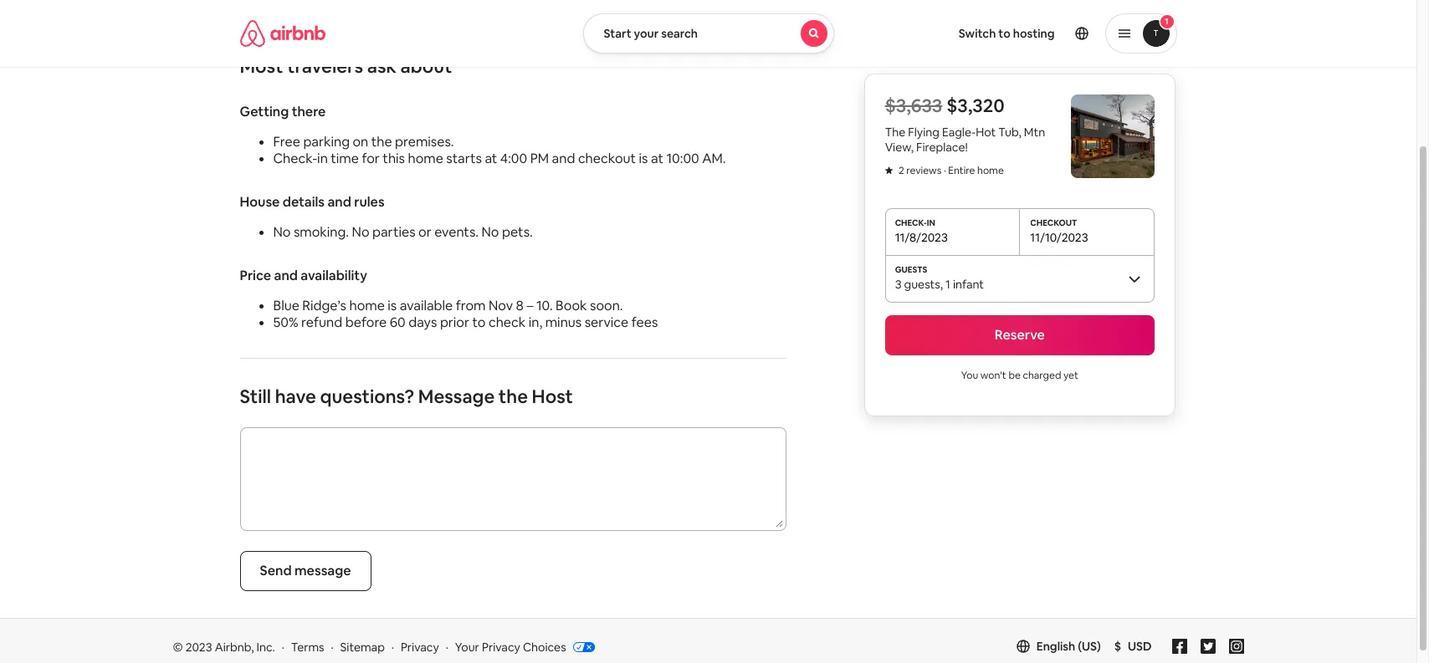 Task type: vqa. For each thing, say whether or not it's contained in the screenshot.
the have on the left of the page
yes



Task type: describe. For each thing, give the bounding box(es) containing it.
send message button
[[240, 552, 371, 592]]

ridge's
[[302, 297, 347, 315]]

rules
[[354, 193, 385, 211]]

3 no from the left
[[482, 224, 499, 241]]

navigate to instagram image
[[1229, 640, 1244, 655]]

󰀄
[[886, 164, 894, 176]]

©
[[173, 640, 183, 655]]

time
[[331, 150, 359, 167]]

getting
[[240, 103, 289, 121]]

1 privacy from the left
[[401, 640, 439, 655]]

reserve button
[[886, 316, 1156, 356]]

is inside free parking on the premises. check-in time for this home starts at 4:00 pm and checkout is at 10:00 am.
[[639, 150, 648, 167]]

$3,633 $3,320 the flying eagle-hot tub, mtn view, fireplace!
[[886, 94, 1046, 155]]

fireplace!
[[917, 140, 969, 155]]

–
[[527, 297, 534, 315]]

charged
[[1024, 369, 1062, 383]]

minus
[[546, 314, 582, 332]]

4:00
[[500, 150, 528, 167]]

no smoking. no parties or events. no pets.
[[273, 224, 533, 241]]

price
[[240, 267, 271, 285]]

privacy link
[[401, 640, 439, 655]]

nov
[[489, 297, 513, 315]]

have
[[275, 385, 316, 409]]

ask
[[367, 54, 397, 78]]

free
[[273, 133, 300, 151]]

yet
[[1064, 369, 1079, 383]]

infant
[[954, 277, 985, 292]]

airbnb,
[[215, 640, 254, 655]]

blue ridge's home is available from nov 8 – 10. book soon. 50% refund before 60 days prior to check in, minus service fees
[[273, 297, 658, 332]]

is inside blue ridge's home is available from nov 8 – 10. book soon. 50% refund before 60 days prior to check in, minus service fees
[[388, 297, 397, 315]]

service
[[585, 314, 629, 332]]

hot
[[977, 125, 997, 140]]

$
[[1115, 640, 1122, 655]]

english (us) button
[[1017, 640, 1101, 655]]

$3,320
[[947, 94, 1006, 117]]

or
[[419, 224, 432, 241]]

2023
[[186, 640, 212, 655]]

10:00
[[667, 150, 700, 167]]

send
[[260, 563, 292, 580]]

1 no from the left
[[273, 224, 291, 241]]

check-
[[273, 150, 317, 167]]

prior
[[440, 314, 470, 332]]

house details and rules
[[240, 193, 385, 211]]

checkout
[[578, 150, 636, 167]]

sitemap link
[[340, 640, 385, 655]]

pm
[[530, 150, 549, 167]]

1 vertical spatial 1
[[946, 277, 951, 292]]

navigate to facebook image
[[1172, 640, 1188, 655]]

inc.
[[257, 640, 275, 655]]

smoking.
[[294, 224, 349, 241]]

message
[[295, 563, 351, 580]]

to inside blue ridge's home is available from nov 8 – 10. book soon. 50% refund before 60 days prior to check in, minus service fees
[[473, 314, 486, 332]]

1 horizontal spatial the
[[499, 385, 528, 409]]

1 horizontal spatial ·
[[945, 164, 947, 177]]

you won't be charged yet
[[962, 369, 1079, 383]]

this
[[383, 150, 405, 167]]

starts
[[446, 150, 482, 167]]

getting there
[[240, 103, 326, 121]]

be
[[1010, 369, 1022, 383]]

,
[[941, 277, 944, 292]]

󰀄 2 reviews · entire home
[[886, 164, 1005, 177]]

in,
[[529, 314, 543, 332]]

search
[[662, 26, 698, 41]]

parking
[[303, 133, 350, 151]]

start
[[604, 26, 632, 41]]

to inside profile element
[[999, 26, 1011, 41]]

questions?
[[320, 385, 415, 409]]

am.
[[703, 150, 726, 167]]

travelers
[[287, 54, 363, 78]]

$ usd
[[1115, 640, 1152, 655]]

Message the host text field
[[243, 431, 783, 528]]

3 guests , 1 infant
[[896, 277, 985, 292]]

for
[[362, 150, 380, 167]]

profile element
[[854, 0, 1177, 67]]

0 horizontal spatial and
[[274, 267, 298, 285]]

start your search
[[604, 26, 698, 41]]

navigate to twitter image
[[1201, 640, 1216, 655]]

8
[[516, 297, 524, 315]]

your
[[455, 640, 480, 655]]

11/10/2023
[[1031, 230, 1089, 245]]

1 button
[[1105, 13, 1177, 54]]

switch
[[959, 26, 997, 41]]

home inside free parking on the premises. check-in time for this home starts at 4:00 pm and checkout is at 10:00 am.
[[408, 150, 444, 167]]



Task type: locate. For each thing, give the bounding box(es) containing it.
2 no from the left
[[352, 224, 370, 241]]

0 horizontal spatial 1
[[946, 277, 951, 292]]

·
[[945, 164, 947, 177], [282, 640, 285, 655]]

2 horizontal spatial no
[[482, 224, 499, 241]]

0 horizontal spatial is
[[388, 297, 397, 315]]

$3,633
[[886, 94, 943, 117]]

0 horizontal spatial at
[[485, 150, 498, 167]]

1 vertical spatial to
[[473, 314, 486, 332]]

choices
[[523, 640, 566, 655]]

availability
[[301, 267, 367, 285]]

60
[[390, 314, 406, 332]]

book
[[556, 297, 587, 315]]

2 at from the left
[[651, 150, 664, 167]]

no
[[273, 224, 291, 241], [352, 224, 370, 241], [482, 224, 499, 241]]

host
[[532, 385, 573, 409]]

to right prior
[[473, 314, 486, 332]]

and up the blue
[[274, 267, 298, 285]]

0 vertical spatial to
[[999, 26, 1011, 41]]

usd
[[1129, 640, 1152, 655]]

check
[[489, 314, 526, 332]]

2 vertical spatial and
[[274, 267, 298, 285]]

2
[[899, 164, 905, 177]]

1 horizontal spatial and
[[328, 193, 351, 211]]

© 2023 airbnb, inc.
[[173, 640, 275, 655]]

still
[[240, 385, 271, 409]]

switch to hosting
[[959, 26, 1055, 41]]

1 horizontal spatial no
[[352, 224, 370, 241]]

about
[[401, 54, 452, 78]]

0 vertical spatial the
[[371, 133, 392, 151]]

the left host
[[499, 385, 528, 409]]

10.
[[537, 297, 553, 315]]

the
[[886, 125, 906, 140]]

1 at from the left
[[485, 150, 498, 167]]

the right on
[[371, 133, 392, 151]]

entire
[[949, 164, 976, 177]]

flying
[[909, 125, 940, 140]]

and right pm
[[552, 150, 575, 167]]

free parking on the premises. check-in time for this home starts at 4:00 pm and checkout is at 10:00 am.
[[273, 133, 726, 167]]

(us)
[[1078, 640, 1101, 655]]

1 horizontal spatial is
[[639, 150, 648, 167]]

soon.
[[590, 297, 623, 315]]

1 horizontal spatial privacy
[[482, 640, 521, 655]]

privacy right 'your' at the left of page
[[482, 640, 521, 655]]

house
[[240, 193, 280, 211]]

hosting
[[1014, 26, 1055, 41]]

0 vertical spatial 1
[[1166, 16, 1169, 27]]

blue
[[273, 297, 300, 315]]

parties
[[373, 224, 416, 241]]

your
[[634, 26, 659, 41]]

the
[[371, 133, 392, 151], [499, 385, 528, 409]]

0 horizontal spatial ·
[[282, 640, 285, 655]]

1 horizontal spatial home
[[408, 150, 444, 167]]

is right checkout
[[639, 150, 648, 167]]

send message
[[260, 563, 351, 580]]

3
[[896, 277, 902, 292]]

home inside blue ridge's home is available from nov 8 – 10. book soon. 50% refund before 60 days prior to check in, minus service fees
[[349, 297, 385, 315]]

home left 60 on the top left of the page
[[349, 297, 385, 315]]

11/8/2023
[[896, 230, 949, 245]]

you
[[962, 369, 979, 383]]

pets.
[[502, 224, 533, 241]]

1 horizontal spatial at
[[651, 150, 664, 167]]

1 vertical spatial is
[[388, 297, 397, 315]]

home right this
[[408, 150, 444, 167]]

2 horizontal spatial home
[[978, 164, 1005, 177]]

switch to hosting link
[[949, 16, 1065, 51]]

0 horizontal spatial no
[[273, 224, 291, 241]]

there
[[292, 103, 326, 121]]

tub,
[[999, 125, 1022, 140]]

to right switch
[[999, 26, 1011, 41]]

1 vertical spatial the
[[499, 385, 528, 409]]

view,
[[886, 140, 915, 155]]

no left pets.
[[482, 224, 499, 241]]

2 horizontal spatial and
[[552, 150, 575, 167]]

the inside free parking on the premises. check-in time for this home starts at 4:00 pm and checkout is at 10:00 am.
[[371, 133, 392, 151]]

reserve
[[996, 326, 1046, 344]]

privacy left 'your' at the left of page
[[401, 640, 439, 655]]

premises.
[[395, 133, 454, 151]]

is right before
[[388, 297, 397, 315]]

english
[[1037, 640, 1076, 655]]

0 vertical spatial and
[[552, 150, 575, 167]]

and
[[552, 150, 575, 167], [328, 193, 351, 211], [274, 267, 298, 285]]

0 vertical spatial is
[[639, 150, 648, 167]]

terms
[[291, 640, 324, 655]]

Start your search search field
[[583, 13, 834, 54]]

home right entire
[[978, 164, 1005, 177]]

your privacy choices
[[455, 640, 566, 655]]

at left the 4:00
[[485, 150, 498, 167]]

1 inside 1 dropdown button
[[1166, 16, 1169, 27]]

on
[[353, 133, 369, 151]]

no down rules
[[352, 224, 370, 241]]

0 horizontal spatial home
[[349, 297, 385, 315]]

2 privacy from the left
[[482, 640, 521, 655]]

no down details
[[273, 224, 291, 241]]

· right inc.
[[282, 640, 285, 655]]

your privacy choices link
[[455, 640, 595, 657]]

refund
[[301, 314, 343, 332]]

0 horizontal spatial to
[[473, 314, 486, 332]]

and left rules
[[328, 193, 351, 211]]

1 vertical spatial ·
[[282, 640, 285, 655]]

· left entire
[[945, 164, 947, 177]]

1 horizontal spatial 1
[[1166, 16, 1169, 27]]

most
[[240, 54, 283, 78]]

events.
[[435, 224, 479, 241]]

0 horizontal spatial the
[[371, 133, 392, 151]]

mtn
[[1025, 125, 1046, 140]]

eagle-
[[943, 125, 977, 140]]

details
[[283, 193, 325, 211]]

message
[[418, 385, 495, 409]]

1 horizontal spatial to
[[999, 26, 1011, 41]]

50%
[[273, 314, 298, 332]]

at left 10:00
[[651, 150, 664, 167]]

and inside free parking on the premises. check-in time for this home starts at 4:00 pm and checkout is at 10:00 am.
[[552, 150, 575, 167]]

terms link
[[291, 640, 324, 655]]

english (us)
[[1037, 640, 1101, 655]]

still have questions? message the host
[[240, 385, 573, 409]]

guests
[[905, 277, 941, 292]]

most travelers ask about
[[240, 54, 452, 78]]

won't
[[981, 369, 1007, 383]]

in
[[317, 150, 328, 167]]

0 horizontal spatial privacy
[[401, 640, 439, 655]]

fees
[[632, 314, 658, 332]]

from
[[456, 297, 486, 315]]

0 vertical spatial ·
[[945, 164, 947, 177]]

1 vertical spatial and
[[328, 193, 351, 211]]



